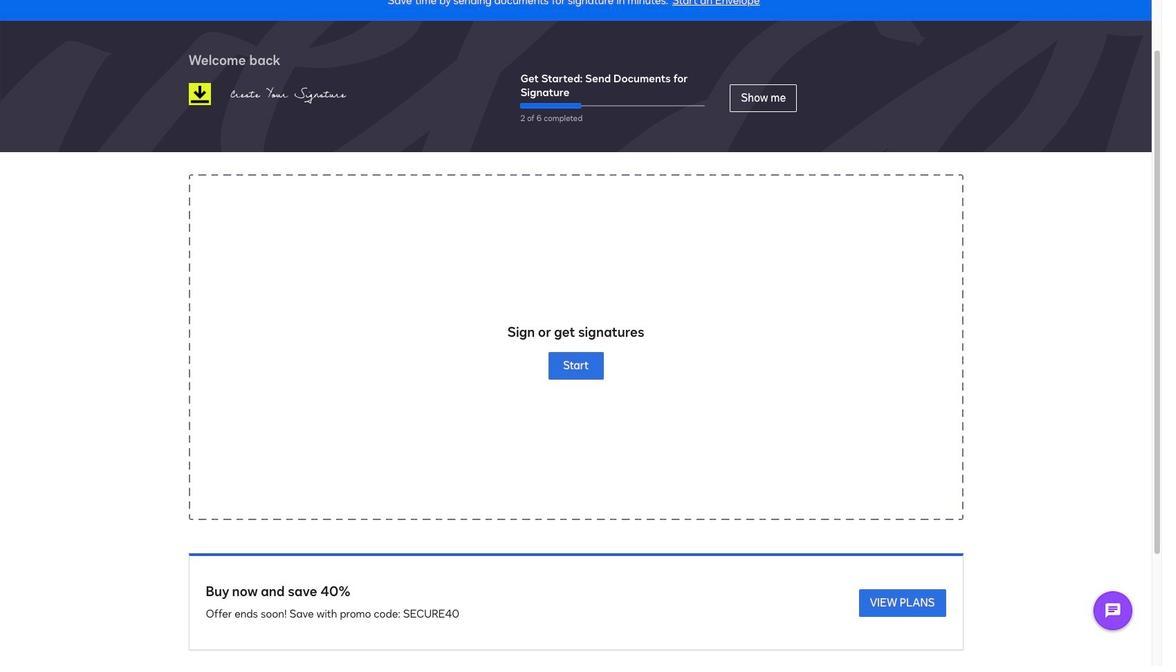 Task type: vqa. For each thing, say whether or not it's contained in the screenshot.
THE DOCUSIGNLOGO at the top of page
yes



Task type: locate. For each thing, give the bounding box(es) containing it.
docusignlogo image
[[189, 83, 211, 105]]



